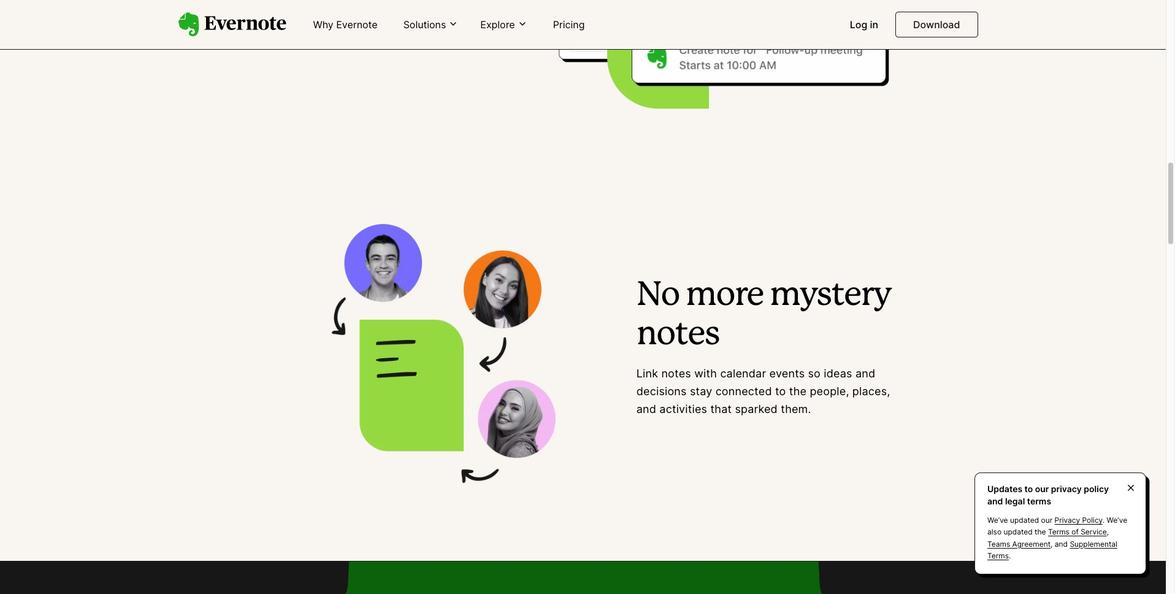 Task type: describe. For each thing, give the bounding box(es) containing it.
teams
[[988, 539, 1011, 548]]

supplemental terms link
[[988, 539, 1118, 560]]

of
[[1072, 527, 1079, 537]]

and down decisions
[[637, 402, 657, 415]]

more
[[686, 280, 764, 311]]

notes inside "link notes with calendar events so ideas and decisions stay connected to the people, places, and activities that sparked them."
[[662, 367, 692, 380]]

explore button
[[477, 18, 531, 31]]

0 vertical spatial updated
[[1011, 516, 1040, 525]]

we've updated our privacy policy
[[988, 516, 1103, 525]]

activities
[[660, 402, 708, 415]]

terms inside supplemental terms
[[988, 551, 1009, 560]]

service
[[1081, 527, 1107, 537]]

download link
[[896, 12, 978, 37]]

link
[[637, 367, 659, 380]]

policy
[[1085, 484, 1109, 494]]

. we've also updated the
[[988, 516, 1128, 537]]

sparked
[[735, 402, 778, 415]]

decisions
[[637, 385, 687, 398]]

link notes with calendar events so ideas and decisions stay connected to the people, places, and activities that sparked them.
[[637, 367, 891, 415]]

log in link
[[843, 14, 886, 37]]

the inside "link notes with calendar events so ideas and decisions stay connected to the people, places, and activities that sparked them."
[[790, 385, 807, 398]]

evernote
[[336, 18, 378, 31]]

terms inside terms of service , teams agreement , and
[[1049, 527, 1070, 537]]

solutions button
[[400, 18, 462, 31]]

pricing link
[[546, 14, 592, 37]]

events
[[770, 367, 805, 380]]

policy
[[1083, 516, 1103, 525]]

calendar
[[721, 367, 767, 380]]

stay
[[690, 385, 713, 398]]

no
[[637, 280, 680, 311]]

them.
[[781, 402, 812, 415]]

to inside updates to our privacy policy and legal terms
[[1025, 484, 1034, 494]]

why
[[313, 18, 334, 31]]

to inside "link notes with calendar events so ideas and decisions stay connected to the people, places, and activities that sparked them."
[[776, 385, 786, 398]]

mystery
[[770, 280, 892, 311]]

1 vertical spatial ,
[[1051, 539, 1053, 548]]

places,
[[853, 385, 891, 398]]

solutions
[[404, 18, 446, 31]]

download
[[914, 18, 961, 31]]

in
[[870, 18, 879, 31]]



Task type: vqa. For each thing, say whether or not it's contained in the screenshot.
notes to the bottom
yes



Task type: locate. For each thing, give the bounding box(es) containing it.
log
[[850, 18, 868, 31]]

0 vertical spatial our
[[1036, 484, 1050, 494]]

pricing
[[553, 18, 585, 31]]

supplemental
[[1070, 539, 1118, 548]]

. for . we've also updated the
[[1103, 516, 1105, 525]]

why evernote link
[[306, 14, 385, 37]]

2 we've from the left
[[1107, 516, 1128, 525]]

updates
[[988, 484, 1023, 494]]

. down teams agreement link
[[1009, 551, 1011, 560]]

updated inside . we've also updated the
[[1004, 527, 1033, 537]]

updated down legal
[[1011, 516, 1040, 525]]

1 horizontal spatial we've
[[1107, 516, 1128, 525]]

log in
[[850, 18, 879, 31]]

teams agreement link
[[988, 539, 1051, 548]]

also
[[988, 527, 1002, 537]]

1 vertical spatial the
[[1035, 527, 1047, 537]]

evernote logo image
[[178, 12, 286, 37]]

terms of service link
[[1049, 527, 1107, 537]]

notes down no
[[637, 320, 720, 351]]

updated
[[1011, 516, 1040, 525], [1004, 527, 1033, 537]]

our up terms of service , teams agreement , and
[[1042, 516, 1053, 525]]

terms down teams
[[988, 551, 1009, 560]]

0 vertical spatial to
[[776, 385, 786, 398]]

we've
[[988, 516, 1009, 525], [1107, 516, 1128, 525]]

and down . we've also updated the
[[1055, 539, 1068, 548]]

to
[[776, 385, 786, 398], [1025, 484, 1034, 494]]

0 vertical spatial notes
[[637, 320, 720, 351]]

1 horizontal spatial terms
[[1049, 527, 1070, 537]]

1 horizontal spatial the
[[1035, 527, 1047, 537]]

terms of service , teams agreement , and
[[988, 527, 1109, 548]]

supplemental terms
[[988, 539, 1118, 560]]

0 horizontal spatial terms
[[988, 551, 1009, 560]]

and
[[856, 367, 876, 380], [637, 402, 657, 415], [988, 496, 1004, 506], [1055, 539, 1068, 548]]

1 vertical spatial terms
[[988, 551, 1009, 560]]

with
[[695, 367, 717, 380]]

notes up decisions
[[662, 367, 692, 380]]

so
[[808, 367, 821, 380]]

. inside . we've also updated the
[[1103, 516, 1105, 525]]

and up places,
[[856, 367, 876, 380]]

1 vertical spatial notes
[[662, 367, 692, 380]]

0 vertical spatial the
[[790, 385, 807, 398]]

our inside updates to our privacy policy and legal terms
[[1036, 484, 1050, 494]]

ideas
[[824, 367, 853, 380]]

1 vertical spatial our
[[1042, 516, 1053, 525]]

no more mystery notes
[[637, 280, 892, 351]]

to up terms
[[1025, 484, 1034, 494]]

terms down the privacy
[[1049, 527, 1070, 537]]

1 vertical spatial to
[[1025, 484, 1034, 494]]

people,
[[810, 385, 850, 398]]

the up them.
[[790, 385, 807, 398]]

to down events at the bottom right of page
[[776, 385, 786, 398]]

notes
[[637, 320, 720, 351], [662, 367, 692, 380]]

. for .
[[1009, 551, 1011, 560]]

1 vertical spatial .
[[1009, 551, 1011, 560]]

note-collaboration illustration image
[[269, 207, 615, 512]]

the down we've updated our privacy policy at the bottom of the page
[[1035, 527, 1047, 537]]

. up service
[[1103, 516, 1105, 525]]

privacy policy link
[[1055, 516, 1103, 525]]

1 we've from the left
[[988, 516, 1009, 525]]

agreement
[[1013, 539, 1051, 548]]

connected
[[716, 385, 772, 398]]

meeting-note-reminder-old screen image
[[552, 0, 897, 109]]

, down . we've also updated the
[[1051, 539, 1053, 548]]

legal
[[1006, 496, 1026, 506]]

and inside terms of service , teams agreement , and
[[1055, 539, 1068, 548]]

updates to our privacy policy and legal terms
[[988, 484, 1109, 506]]

that
[[711, 402, 732, 415]]

1 horizontal spatial to
[[1025, 484, 1034, 494]]

terms
[[1049, 527, 1070, 537], [988, 551, 1009, 560]]

0 horizontal spatial .
[[1009, 551, 1011, 560]]

1 vertical spatial updated
[[1004, 527, 1033, 537]]

1 horizontal spatial ,
[[1107, 527, 1109, 537]]

0 vertical spatial .
[[1103, 516, 1105, 525]]

our
[[1036, 484, 1050, 494], [1042, 516, 1053, 525]]

updated up teams agreement link
[[1004, 527, 1033, 537]]

privacy
[[1052, 484, 1082, 494]]

the inside . we've also updated the
[[1035, 527, 1047, 537]]

privacy
[[1055, 516, 1081, 525]]

1 horizontal spatial .
[[1103, 516, 1105, 525]]

0 horizontal spatial ,
[[1051, 539, 1053, 548]]

terms
[[1028, 496, 1052, 506]]

notes inside no more mystery notes
[[637, 320, 720, 351]]

0 vertical spatial terms
[[1049, 527, 1070, 537]]

our up terms
[[1036, 484, 1050, 494]]

we've right policy
[[1107, 516, 1128, 525]]

0 horizontal spatial to
[[776, 385, 786, 398]]

and inside updates to our privacy policy and legal terms
[[988, 496, 1004, 506]]

0 horizontal spatial we've
[[988, 516, 1009, 525]]

,
[[1107, 527, 1109, 537], [1051, 539, 1053, 548]]

.
[[1103, 516, 1105, 525], [1009, 551, 1011, 560]]

we've up also
[[988, 516, 1009, 525]]

the
[[790, 385, 807, 398], [1035, 527, 1047, 537]]

our for privacy
[[1042, 516, 1053, 525]]

, up supplemental
[[1107, 527, 1109, 537]]

0 vertical spatial ,
[[1107, 527, 1109, 537]]

why evernote
[[313, 18, 378, 31]]

our for privacy
[[1036, 484, 1050, 494]]

explore
[[481, 18, 515, 31]]

0 horizontal spatial the
[[790, 385, 807, 398]]

and down updates
[[988, 496, 1004, 506]]

we've inside . we've also updated the
[[1107, 516, 1128, 525]]



